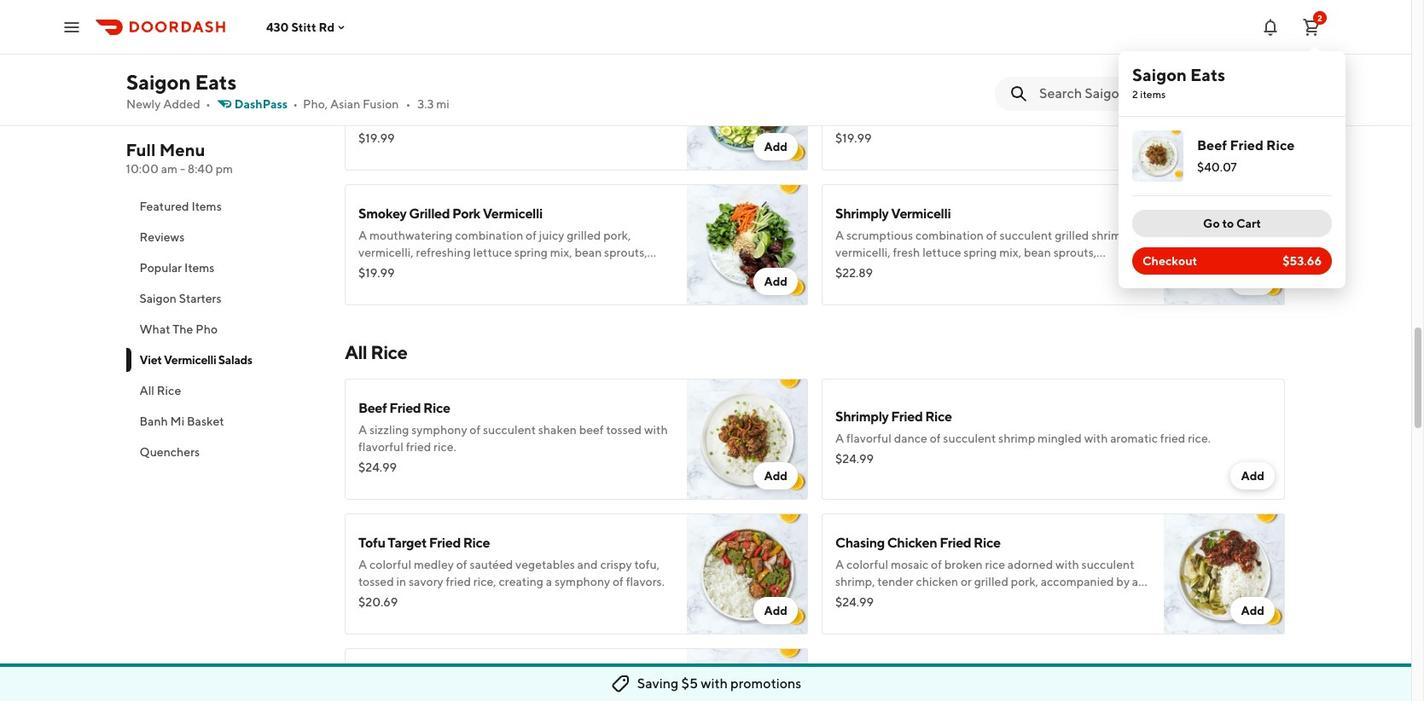 Task type: describe. For each thing, give the bounding box(es) containing it.
popular
[[140, 261, 182, 275]]

refreshing inside smokey grilled pork vermicelli a mouthwatering combination of juicy grilled pork, vermicelli, refreshing lettuce spring mix, bean sprouts, cucumber, carrot, fragrant mint, pineapple, all garnished with crunchy peanuts and fresh scallions.
[[416, 246, 471, 259]]

$22.89
[[835, 266, 873, 280]]

all inside spice up chuck vermicelli a delicious and colorful plate of roasted five-spice chicken, vermicelli, crisp lettuce spring mix, bean sprouts, cucumber, carrot, refreshing mint, sweet pineapple, all topped with crunchy peanuts and vibrant scallions.
[[1114, 128, 1126, 142]]

$20.69
[[358, 596, 398, 609]]

saving $5 with promotions
[[637, 676, 801, 692]]

mix
[[967, 280, 986, 294]]

a inside the chasing chicken fried rice a colorful mosaic of broken rice adorned with succulent shrimp, tender chicken or grilled pork, accompanied by a sunny-side-up egg, crunchy onion, sweet peas, and vibrant carrots.
[[1132, 575, 1138, 589]]

popular items button
[[126, 253, 324, 283]]

eats for saigon eats
[[195, 70, 236, 94]]

egg,
[[916, 592, 940, 606]]

full
[[126, 140, 156, 160]]

all rice button
[[126, 375, 324, 406]]

delightful
[[912, 280, 965, 294]]

savory inside tofu target fried rice a colorful medley of sautéed vegetables and crispy tofu, tossed in savory fried rice, creating a symphony of flavors. $20.69
[[409, 575, 443, 589]]

featured items
[[140, 200, 222, 213]]

shrimply vermicelli a scrumptious combination of succulent grilled shrimp, vermicelli, fresh lettuce spring mix, bean sprouts, cucumber, carrot, aromatic mint, sweet pineapple, all topped with a delightful mix of peanuts and scallions.
[[835, 206, 1131, 294]]

chicken
[[916, 575, 958, 589]]

tossed inside tofu target fried rice a colorful medley of sautéed vegetables and crispy tofu, tossed in savory fried rice, creating a symphony of flavors. $20.69
[[358, 575, 394, 589]]

mix, inside spice up chuck vermicelli a delicious and colorful plate of roasted five-spice chicken, vermicelli, crisp lettuce spring mix, bean sprouts, cucumber, carrot, refreshing mint, sweet pineapple, all topped with crunchy peanuts and vibrant scallions.
[[1046, 111, 1068, 125]]

chasing
[[835, 535, 885, 551]]

cucumber, inside shrimply vermicelli a scrumptious combination of succulent grilled shrimp, vermicelli, fresh lettuce spring mix, bean sprouts, cucumber, carrot, aromatic mint, sweet pineapple, all topped with a delightful mix of peanuts and scallions.
[[835, 263, 892, 276]]

of inside shrimply fried rice a flavorful dance of succulent shrimp mingled with aromatic fried rice. $24.99 add
[[930, 432, 941, 445]]

spice
[[835, 71, 869, 87]]

saigon for saigon eats
[[126, 70, 191, 94]]

sautéed
[[470, 558, 513, 572]]

scallions. inside the a delectable dish featuring savory grilled beef, vermicelli, crisp lettuce spring mix, bean sprouts, cucumber, carrot, mint, pineapple, all beautifully finished with a topping of crunchy peanuts and flavorful scallions.
[[521, 145, 570, 159]]

peanuts inside the a delectable dish featuring savory grilled beef, vermicelli, crisp lettuce spring mix, bean sprouts, cucumber, carrot, mint, pineapple, all beautifully finished with a topping of crunchy peanuts and flavorful scallions.
[[404, 145, 448, 159]]

all inside smokey grilled pork vermicelli a mouthwatering combination of juicy grilled pork, vermicelli, refreshing lettuce spring mix, bean sprouts, cucumber, carrot, fragrant mint, pineapple, all garnished with crunchy peanuts and fresh scallions.
[[590, 263, 603, 276]]

symphony inside tofu target fried rice a colorful medley of sautéed vegetables and crispy tofu, tossed in savory fried rice, creating a symphony of flavors. $20.69
[[555, 575, 610, 589]]

grilled inside the chasing chicken fried rice a colorful mosaic of broken rice adorned with succulent shrimp, tender chicken or grilled pork, accompanied by a sunny-side-up egg, crunchy onion, sweet peas, and vibrant carrots.
[[974, 575, 1008, 589]]

chicken
[[887, 535, 937, 551]]

rice inside beef fried rice $40.07
[[1266, 137, 1295, 154]]

0 horizontal spatial viet
[[140, 353, 162, 367]]

quenchers
[[140, 445, 200, 459]]

full menu 10:00 am - 8:40 pm
[[126, 140, 233, 176]]

pork
[[452, 206, 480, 222]]

crunchy inside the a delectable dish featuring savory grilled beef, vermicelli, crisp lettuce spring mix, bean sprouts, cucumber, carrot, mint, pineapple, all beautifully finished with a topping of crunchy peanuts and flavorful scallions.
[[358, 145, 402, 159]]

smokey
[[358, 206, 407, 222]]

a inside the a delectable dish featuring savory grilled beef, vermicelli, crisp lettuce spring mix, bean sprouts, cucumber, carrot, mint, pineapple, all beautifully finished with a topping of crunchy peanuts and flavorful scallions.
[[358, 94, 367, 108]]

all rice inside button
[[140, 384, 182, 398]]

beef fried rice a sizzling symphony of succulent shaken beef tossed with flavorful fried rice. $24.99
[[358, 400, 668, 474]]

juicy
[[539, 229, 564, 242]]

$19.99 down pho, asian fusion • 3.3 mi
[[358, 131, 395, 145]]

2 • from the left
[[293, 97, 298, 111]]

vibrant inside spice up chuck vermicelli a delicious and colorful plate of roasted five-spice chicken, vermicelli, crisp lettuce spring mix, bean sprouts, cucumber, carrot, refreshing mint, sweet pineapple, all topped with crunchy peanuts and vibrant scallions.
[[1018, 145, 1057, 159]]

aromatic inside shrimply vermicelli a scrumptious combination of succulent grilled shrimp, vermicelli, fresh lettuce spring mix, bean sprouts, cucumber, carrot, aromatic mint, sweet pineapple, all topped with a delightful mix of peanuts and scallions.
[[932, 263, 980, 276]]

by
[[1116, 575, 1130, 589]]

mi
[[436, 97, 450, 111]]

bean inside spice up chuck vermicelli a delicious and colorful plate of roasted five-spice chicken, vermicelli, crisp lettuce spring mix, bean sprouts, cucumber, carrot, refreshing mint, sweet pineapple, all topped with crunchy peanuts and vibrant scallions.
[[1070, 111, 1097, 125]]

symphony inside beef fried rice a sizzling symphony of succulent shaken beef tossed with flavorful fried rice. $24.99
[[411, 423, 467, 437]]

rice inside shrimply fried rice a flavorful dance of succulent shrimp mingled with aromatic fried rice. $24.99 add
[[925, 409, 952, 425]]

succulent inside beef fried rice a sizzling symphony of succulent shaken beef tossed with flavorful fried rice. $24.99
[[483, 423, 536, 437]]

open menu image
[[61, 17, 82, 37]]

broken
[[944, 558, 983, 572]]

and down roasted
[[996, 145, 1016, 159]]

0 vertical spatial salads
[[469, 12, 522, 34]]

grilled
[[409, 206, 450, 222]]

all inside shrimply vermicelli a scrumptious combination of succulent grilled shrimp, vermicelli, fresh lettuce spring mix, bean sprouts, cucumber, carrot, aromatic mint, sweet pineapple, all topped with a delightful mix of peanuts and scallions.
[[1106, 263, 1119, 276]]

vermicelli down the
[[164, 353, 217, 367]]

bean inside shrimply vermicelli a scrumptious combination of succulent grilled shrimp, vermicelli, fresh lettuce spring mix, bean sprouts, cucumber, carrot, aromatic mint, sweet pineapple, all topped with a delightful mix of peanuts and scallions.
[[1024, 246, 1051, 259]]

bean inside the a delectable dish featuring savory grilled beef, vermicelli, crisp lettuce spring mix, bean sprouts, cucumber, carrot, mint, pineapple, all beautifully finished with a topping of crunchy peanuts and flavorful scallions.
[[488, 111, 515, 125]]

tofu target fried rice image
[[687, 514, 808, 635]]

to
[[1222, 217, 1234, 230]]

fried inside tofu target fried rice a colorful medley of sautéed vegetables and crispy tofu, tossed in savory fried rice, creating a symphony of flavors. $20.69
[[429, 535, 461, 551]]

beautifully
[[463, 128, 521, 142]]

mouthwatering
[[369, 229, 453, 242]]

0 vertical spatial all rice
[[345, 341, 407, 363]]

smokey grilled pork vermicelli image
[[687, 184, 808, 305]]

with inside the chasing chicken fried rice a colorful mosaic of broken rice adorned with succulent shrimp, tender chicken or grilled pork, accompanied by a sunny-side-up egg, crunchy onion, sweet peas, and vibrant carrots.
[[1055, 558, 1079, 572]]

spring inside shrimply vermicelli a scrumptious combination of succulent grilled shrimp, vermicelli, fresh lettuce spring mix, bean sprouts, cucumber, carrot, aromatic mint, sweet pineapple, all topped with a delightful mix of peanuts and scallions.
[[964, 246, 997, 259]]

bean inside smokey grilled pork vermicelli a mouthwatering combination of juicy grilled pork, vermicelli, refreshing lettuce spring mix, bean sprouts, cucumber, carrot, fragrant mint, pineapple, all garnished with crunchy peanuts and fresh scallions.
[[575, 246, 602, 259]]

topping
[[603, 128, 646, 142]]

tossed inside beef fried rice a sizzling symphony of succulent shaken beef tossed with flavorful fried rice. $24.99
[[606, 423, 642, 437]]

rice inside button
[[157, 384, 182, 398]]

colorful inside spice up chuck vermicelli a delicious and colorful plate of roasted five-spice chicken, vermicelli, crisp lettuce spring mix, bean sprouts, cucumber, carrot, refreshing mint, sweet pineapple, all topped with crunchy peanuts and vibrant scallions.
[[920, 94, 962, 108]]

crunchy inside smokey grilled pork vermicelli a mouthwatering combination of juicy grilled pork, vermicelli, refreshing lettuce spring mix, bean sprouts, cucumber, carrot, fragrant mint, pineapple, all garnished with crunchy peanuts and fresh scallions.
[[384, 280, 428, 294]]

3.3
[[417, 97, 434, 111]]

reviews
[[140, 230, 185, 244]]

pho, asian fusion • 3.3 mi
[[303, 97, 450, 111]]

peanuts inside spice up chuck vermicelli a delicious and colorful plate of roasted five-spice chicken, vermicelli, crisp lettuce spring mix, bean sprouts, cucumber, carrot, refreshing mint, sweet pineapple, all topped with crunchy peanuts and vibrant scallions.
[[949, 145, 993, 159]]

all inside the a delectable dish featuring savory grilled beef, vermicelli, crisp lettuce spring mix, bean sprouts, cucumber, carrot, mint, pineapple, all beautifully finished with a topping of crunchy peanuts and flavorful scallions.
[[448, 128, 460, 142]]

grilled inside shrimply vermicelli a scrumptious combination of succulent grilled shrimp, vermicelli, fresh lettuce spring mix, bean sprouts, cucumber, carrot, aromatic mint, sweet pineapple, all topped with a delightful mix of peanuts and scallions.
[[1055, 229, 1089, 242]]

and down chuck
[[897, 94, 918, 108]]

basket
[[187, 415, 224, 428]]

tofu,
[[634, 558, 660, 572]]

added
[[163, 97, 200, 111]]

medley
[[414, 558, 454, 572]]

with inside spice up chuck vermicelli a delicious and colorful plate of roasted five-spice chicken, vermicelli, crisp lettuce spring mix, bean sprouts, cucumber, carrot, refreshing mint, sweet pineapple, all topped with crunchy peanuts and vibrant scallions.
[[877, 145, 901, 159]]

pm
[[216, 162, 233, 176]]

up
[[871, 71, 889, 87]]

banh mi basket button
[[126, 406, 324, 437]]

with inside beef fried rice a sizzling symphony of succulent shaken beef tossed with flavorful fried rice. $24.99
[[644, 423, 668, 437]]

sweet inside the chasing chicken fried rice a colorful mosaic of broken rice adorned with succulent shrimp, tender chicken or grilled pork, accompanied by a sunny-side-up egg, crunchy onion, sweet peas, and vibrant carrots.
[[1024, 592, 1056, 606]]

beef for beef fried rice a sizzling symphony of succulent shaken beef tossed with flavorful fried rice. $24.99
[[358, 400, 387, 416]]

saigon starters
[[140, 292, 222, 305]]

saving
[[637, 676, 679, 692]]

spice
[[1076, 94, 1104, 108]]

tender
[[877, 575, 914, 589]]

combination inside smokey grilled pork vermicelli a mouthwatering combination of juicy grilled pork, vermicelli, refreshing lettuce spring mix, bean sprouts, cucumber, carrot, fragrant mint, pineapple, all garnished with crunchy peanuts and fresh scallions.
[[455, 229, 523, 242]]

a inside smokey grilled pork vermicelli a mouthwatering combination of juicy grilled pork, vermicelli, refreshing lettuce spring mix, bean sprouts, cucumber, carrot, fragrant mint, pineapple, all garnished with crunchy peanuts and fresh scallions.
[[358, 229, 367, 242]]

fragrant
[[455, 263, 499, 276]]

shrimply fried rice a flavorful dance of succulent shrimp mingled with aromatic fried rice. $24.99 add
[[835, 409, 1265, 483]]

scallions. inside shrimply vermicelli a scrumptious combination of succulent grilled shrimp, vermicelli, fresh lettuce spring mix, bean sprouts, cucumber, carrot, aromatic mint, sweet pineapple, all topped with a delightful mix of peanuts and scallions.
[[1071, 280, 1120, 294]]

shrimp, inside shrimply vermicelli a scrumptious combination of succulent grilled shrimp, vermicelli, fresh lettuce spring mix, bean sprouts, cucumber, carrot, aromatic mint, sweet pineapple, all topped with a delightful mix of peanuts and scallions.
[[1091, 229, 1131, 242]]

saigon for saigon starters
[[140, 292, 177, 305]]

1 • from the left
[[206, 97, 211, 111]]

five-
[[1051, 94, 1076, 108]]

fried inside shrimply fried rice a flavorful dance of succulent shrimp mingled with aromatic fried rice. $24.99 add
[[1160, 432, 1186, 445]]

0 horizontal spatial salads
[[219, 353, 253, 367]]

mint, inside spice up chuck vermicelli a delicious and colorful plate of roasted five-spice chicken, vermicelli, crisp lettuce spring mix, bean sprouts, cucumber, carrot, refreshing mint, sweet pineapple, all topped with crunchy peanuts and vibrant scallions.
[[990, 128, 1017, 142]]

the
[[173, 323, 194, 336]]

roasted
[[1008, 94, 1049, 108]]

with right the $5
[[701, 676, 728, 692]]

items for popular items
[[185, 261, 215, 275]]

carrot, inside the a delectable dish featuring savory grilled beef, vermicelli, crisp lettuce spring mix, bean sprouts, cucumber, carrot, mint, pineapple, all beautifully finished with a topping of crunchy peanuts and flavorful scallions.
[[622, 111, 657, 125]]

featured items button
[[126, 191, 324, 222]]

chuck
[[892, 71, 931, 87]]

fried inside beef fried rice a sizzling symphony of succulent shaken beef tossed with flavorful fried rice. $24.99
[[406, 440, 431, 454]]

crisp inside the a delectable dish featuring savory grilled beef, vermicelli, crisp lettuce spring mix, bean sprouts, cucumber, carrot, mint, pineapple, all beautifully finished with a topping of crunchy peanuts and flavorful scallions.
[[358, 111, 384, 125]]

mi
[[171, 415, 185, 428]]

cucumber, inside the a delectable dish featuring savory grilled beef, vermicelli, crisp lettuce spring mix, bean sprouts, cucumber, carrot, mint, pineapple, all beautifully finished with a topping of crunchy peanuts and flavorful scallions.
[[563, 111, 620, 125]]

shrimply vermicelli image
[[1164, 184, 1285, 305]]

fried inside tofu target fried rice a colorful medley of sautéed vegetables and crispy tofu, tossed in savory fried rice, creating a symphony of flavors. $20.69
[[446, 575, 471, 589]]

1 horizontal spatial viet vermicelli salads
[[345, 12, 522, 34]]

crisp inside spice up chuck vermicelli a delicious and colorful plate of roasted five-spice chicken, vermicelli, crisp lettuce spring mix, bean sprouts, cucumber, carrot, refreshing mint, sweet pineapple, all topped with crunchy peanuts and vibrant scallions.
[[941, 111, 966, 125]]

rice inside the chasing chicken fried rice a colorful mosaic of broken rice adorned with succulent shrimp, tender chicken or grilled pork, accompanied by a sunny-side-up egg, crunchy onion, sweet peas, and vibrant carrots.
[[974, 535, 1000, 551]]

go to cart button
[[1132, 210, 1332, 237]]

fusion
[[363, 97, 399, 111]]

pork fried rice party image
[[687, 648, 808, 701]]

succulent inside shrimply fried rice a flavorful dance of succulent shrimp mingled with aromatic fried rice. $24.99 add
[[943, 432, 996, 445]]

and inside the a delectable dish featuring savory grilled beef, vermicelli, crisp lettuce spring mix, bean sprouts, cucumber, carrot, mint, pineapple, all beautifully finished with a topping of crunchy peanuts and flavorful scallions.
[[451, 145, 471, 159]]

dish
[[430, 94, 452, 108]]

scallions. inside smokey grilled pork vermicelli a mouthwatering combination of juicy grilled pork, vermicelli, refreshing lettuce spring mix, bean sprouts, cucumber, carrot, fragrant mint, pineapple, all garnished with crunchy peanuts and fresh scallions.
[[529, 280, 578, 294]]

$24.99 inside shrimply fried rice a flavorful dance of succulent shrimp mingled with aromatic fried rice. $24.99 add
[[835, 452, 874, 466]]

of right "medley"
[[456, 558, 467, 572]]

a inside the chasing chicken fried rice a colorful mosaic of broken rice adorned with succulent shrimp, tender chicken or grilled pork, accompanied by a sunny-side-up egg, crunchy onion, sweet peas, and vibrant carrots.
[[835, 558, 844, 572]]

shaken
[[538, 423, 577, 437]]

crispy
[[600, 558, 632, 572]]

spice up chuck vermicelli a delicious and colorful plate of roasted five-spice chicken, vermicelli, crisp lettuce spring mix, bean sprouts, cucumber, carrot, refreshing mint, sweet pineapple, all topped with crunchy peanuts and vibrant scallions.
[[835, 71, 1143, 159]]

asian
[[330, 97, 360, 111]]

carrot, inside smokey grilled pork vermicelli a mouthwatering combination of juicy grilled pork, vermicelli, refreshing lettuce spring mix, bean sprouts, cucumber, carrot, fragrant mint, pineapple, all garnished with crunchy peanuts and fresh scallions.
[[418, 263, 453, 276]]

spring inside spice up chuck vermicelli a delicious and colorful plate of roasted five-spice chicken, vermicelli, crisp lettuce spring mix, bean sprouts, cucumber, carrot, refreshing mint, sweet pineapple, all topped with crunchy peanuts and vibrant scallions.
[[1010, 111, 1043, 125]]

promotions
[[730, 676, 801, 692]]

430 stitt rd
[[266, 20, 335, 34]]

succulent inside the chasing chicken fried rice a colorful mosaic of broken rice adorned with succulent shrimp, tender chicken or grilled pork, accompanied by a sunny-side-up egg, crunchy onion, sweet peas, and vibrant carrots.
[[1082, 558, 1134, 572]]

a inside tofu target fried rice a colorful medley of sautéed vegetables and crispy tofu, tossed in savory fried rice, creating a symphony of flavors. $20.69
[[546, 575, 552, 589]]

menu
[[160, 140, 206, 160]]

beef,
[[580, 94, 608, 108]]

quenchers button
[[126, 437, 324, 468]]

mint, inside smokey grilled pork vermicelli a mouthwatering combination of juicy grilled pork, vermicelli, refreshing lettuce spring mix, bean sprouts, cucumber, carrot, fragrant mint, pineapple, all garnished with crunchy peanuts and fresh scallions.
[[501, 263, 529, 276]]

of up mix
[[986, 229, 997, 242]]

checkout
[[1143, 254, 1197, 268]]

colorful for tofu target fried rice
[[369, 558, 411, 572]]

aromatic inside shrimply fried rice a flavorful dance of succulent shrimp mingled with aromatic fried rice. $24.99 add
[[1110, 432, 1158, 445]]

reviews button
[[126, 222, 324, 253]]

beef for beef fried rice $40.07
[[1197, 137, 1227, 154]]

a delectable dish featuring savory grilled beef, vermicelli, crisp lettuce spring mix, bean sprouts, cucumber, carrot, mint, pineapple, all beautifully finished with a topping of crunchy peanuts and flavorful scallions.
[[358, 94, 665, 159]]

1 horizontal spatial all
[[345, 341, 367, 363]]

chasing chicken fried rice image
[[1164, 514, 1285, 635]]

430
[[266, 20, 289, 34]]

rice,
[[473, 575, 496, 589]]

$53.66
[[1283, 254, 1322, 268]]

newly added •
[[126, 97, 211, 111]]

2 inside "saigon eats 2 items"
[[1132, 88, 1138, 101]]

mix, inside shrimply vermicelli a scrumptious combination of succulent grilled shrimp, vermicelli, fresh lettuce spring mix, bean sprouts, cucumber, carrot, aromatic mint, sweet pineapple, all topped with a delightful mix of peanuts and scallions.
[[999, 246, 1022, 259]]



Task type: vqa. For each thing, say whether or not it's contained in the screenshot.
CARROTS.
yes



Task type: locate. For each thing, give the bounding box(es) containing it.
cucumber, down "chicken,"
[[835, 128, 892, 142]]

vermicelli, inside the a delectable dish featuring savory grilled beef, vermicelli, crisp lettuce spring mix, bean sprouts, cucumber, carrot, mint, pineapple, all beautifully finished with a topping of crunchy peanuts and flavorful scallions.
[[610, 94, 665, 108]]

side-
[[873, 592, 900, 606]]

mint, inside shrimply vermicelli a scrumptious combination of succulent grilled shrimp, vermicelli, fresh lettuce spring mix, bean sprouts, cucumber, carrot, aromatic mint, sweet pineapple, all topped with a delightful mix of peanuts and scallions.
[[982, 263, 1010, 276]]

vermicelli, inside smokey grilled pork vermicelli a mouthwatering combination of juicy grilled pork, vermicelli, refreshing lettuce spring mix, bean sprouts, cucumber, carrot, fragrant mint, pineapple, all garnished with crunchy peanuts and fresh scallions.
[[358, 246, 414, 259]]

1 vertical spatial shrimp,
[[835, 575, 875, 589]]

starters
[[179, 292, 222, 305]]

pho,
[[303, 97, 328, 111]]

mosaic
[[891, 558, 929, 572]]

topped inside shrimply vermicelli a scrumptious combination of succulent grilled shrimp, vermicelli, fresh lettuce spring mix, bean sprouts, cucumber, carrot, aromatic mint, sweet pineapple, all topped with a delightful mix of peanuts and scallions.
[[835, 280, 875, 294]]

combination
[[455, 229, 523, 242], [915, 229, 984, 242]]

onion,
[[988, 592, 1022, 606]]

with right beef
[[644, 423, 668, 437]]

fried
[[1160, 432, 1186, 445], [406, 440, 431, 454], [446, 575, 471, 589]]

savory inside the a delectable dish featuring savory grilled beef, vermicelli, crisp lettuce spring mix, bean sprouts, cucumber, carrot, mint, pineapple, all beautifully finished with a topping of crunchy peanuts and flavorful scallions.
[[507, 94, 541, 108]]

combination down pork
[[455, 229, 523, 242]]

what the pho
[[140, 323, 218, 336]]

scrumptious
[[846, 229, 913, 242]]

topped down "chicken,"
[[835, 145, 875, 159]]

1 vertical spatial topped
[[835, 280, 875, 294]]

0 vertical spatial 2
[[1318, 12, 1322, 23]]

of right mix
[[989, 280, 1000, 294]]

sunny-
[[835, 592, 873, 606]]

peanuts inside shrimply vermicelli a scrumptious combination of succulent grilled shrimp, vermicelli, fresh lettuce spring mix, bean sprouts, cucumber, carrot, aromatic mint, sweet pineapple, all topped with a delightful mix of peanuts and scallions.
[[1002, 280, 1046, 294]]

am
[[161, 162, 178, 176]]

of inside the chasing chicken fried rice a colorful mosaic of broken rice adorned with succulent shrimp, tender chicken or grilled pork, accompanied by a sunny-side-up egg, crunchy onion, sweet peas, and vibrant carrots.
[[931, 558, 942, 572]]

vermicelli, inside spice up chuck vermicelli a delicious and colorful plate of roasted five-spice chicken, vermicelli, crisp lettuce spring mix, bean sprouts, cucumber, carrot, refreshing mint, sweet pineapple, all topped with crunchy peanuts and vibrant scallions.
[[883, 111, 938, 125]]

0 vertical spatial symphony
[[411, 423, 467, 437]]

of right plate
[[994, 94, 1005, 108]]

of inside the a delectable dish featuring savory grilled beef, vermicelli, crisp lettuce spring mix, bean sprouts, cucumber, carrot, mint, pineapple, all beautifully finished with a topping of crunchy peanuts and flavorful scallions.
[[648, 128, 659, 142]]

notification bell image
[[1260, 17, 1281, 37]]

crunchy
[[358, 145, 402, 159], [903, 145, 947, 159], [384, 280, 428, 294], [942, 592, 986, 606]]

spring down dish
[[428, 111, 461, 125]]

0 horizontal spatial fresh
[[500, 280, 527, 294]]

dashpass
[[234, 97, 288, 111]]

mingled
[[1038, 432, 1082, 445]]

0 horizontal spatial tossed
[[358, 575, 394, 589]]

vermicelli, inside shrimply vermicelli a scrumptious combination of succulent grilled shrimp, vermicelli, fresh lettuce spring mix, bean sprouts, cucumber, carrot, aromatic mint, sweet pineapple, all topped with a delightful mix of peanuts and scallions.
[[835, 246, 891, 259]]

mint, down roasted
[[990, 128, 1017, 142]]

1 horizontal spatial all rice
[[345, 341, 407, 363]]

mint, inside the a delectable dish featuring savory grilled beef, vermicelli, crisp lettuce spring mix, bean sprouts, cucumber, carrot, mint, pineapple, all beautifully finished with a topping of crunchy peanuts and flavorful scallions.
[[358, 128, 386, 142]]

saigon
[[1132, 65, 1187, 84], [126, 70, 191, 94], [140, 292, 177, 305]]

a down vegetables
[[546, 575, 552, 589]]

0 vertical spatial topped
[[835, 145, 875, 159]]

of left shaken
[[470, 423, 481, 437]]

beef
[[579, 423, 604, 437]]

0 horizontal spatial vibrant
[[835, 609, 874, 623]]

a left 'delectable'
[[358, 94, 367, 108]]

savory down "medley"
[[409, 575, 443, 589]]

items up reviews button
[[192, 200, 222, 213]]

rice
[[985, 558, 1005, 572]]

vermicelli up dish
[[383, 12, 465, 34]]

1 horizontal spatial pork,
[[1011, 575, 1038, 589]]

add
[[764, 140, 788, 154], [1241, 140, 1265, 154], [764, 275, 788, 288], [1241, 275, 1265, 288], [764, 469, 788, 483], [1241, 469, 1265, 483], [764, 604, 788, 618], [1241, 604, 1265, 618]]

1 vertical spatial fresh
[[500, 280, 527, 294]]

0 horizontal spatial fried
[[406, 440, 431, 454]]

with right finished
[[569, 128, 592, 142]]

0 vertical spatial savory
[[507, 94, 541, 108]]

2 vertical spatial sweet
[[1024, 592, 1056, 606]]

creating
[[499, 575, 543, 589]]

fresh inside smokey grilled pork vermicelli a mouthwatering combination of juicy grilled pork, vermicelli, refreshing lettuce spring mix, bean sprouts, cucumber, carrot, fragrant mint, pineapple, all garnished with crunchy peanuts and fresh scallions.
[[500, 280, 527, 294]]

spring up mix
[[964, 246, 997, 259]]

of left juicy
[[526, 229, 537, 242]]

0 horizontal spatial 2
[[1132, 88, 1138, 101]]

topped
[[835, 145, 875, 159], [835, 280, 875, 294]]

crisp down plate
[[941, 111, 966, 125]]

viet
[[345, 12, 380, 34], [140, 353, 162, 367]]

1 horizontal spatial flavorful
[[473, 145, 519, 159]]

colorful inside the chasing chicken fried rice a colorful mosaic of broken rice adorned with succulent shrimp, tender chicken or grilled pork, accompanied by a sunny-side-up egg, crunchy onion, sweet peas, and vibrant carrots.
[[846, 558, 888, 572]]

dashpass •
[[234, 97, 298, 111]]

0 vertical spatial shrimply
[[835, 206, 889, 222]]

1 horizontal spatial fresh
[[893, 246, 920, 259]]

0 vertical spatial viet vermicelli salads
[[345, 12, 522, 34]]

of right topping at the top left of the page
[[648, 128, 659, 142]]

vermicelli, up $22.89
[[835, 246, 891, 259]]

all
[[448, 128, 460, 142], [1114, 128, 1126, 142], [590, 263, 603, 276], [1106, 263, 1119, 276]]

saigon eats
[[126, 70, 236, 94]]

• left 3.3 at the top of the page
[[406, 97, 411, 111]]

saigon for saigon eats 2 items
[[1132, 65, 1187, 84]]

1 vertical spatial vibrant
[[835, 609, 874, 623]]

a down the spice at top right
[[835, 94, 844, 108]]

0 vertical spatial beef fried rice image
[[1132, 131, 1183, 182]]

0 horizontal spatial savory
[[409, 575, 443, 589]]

vermicelli inside smokey grilled pork vermicelli a mouthwatering combination of juicy grilled pork, vermicelli, refreshing lettuce spring mix, bean sprouts, cucumber, carrot, fragrant mint, pineapple, all garnished with crunchy peanuts and fresh scallions.
[[483, 206, 543, 222]]

1 horizontal spatial rice.
[[1188, 432, 1211, 445]]

flavorful
[[473, 145, 519, 159], [846, 432, 892, 445], [358, 440, 404, 454]]

spring down roasted
[[1010, 111, 1043, 125]]

1 horizontal spatial 2
[[1318, 12, 1322, 23]]

$24.99 left carrots.
[[835, 596, 874, 609]]

sprouts, inside the a delectable dish featuring savory grilled beef, vermicelli, crisp lettuce spring mix, bean sprouts, cucumber, carrot, mint, pineapple, all beautifully finished with a topping of crunchy peanuts and flavorful scallions.
[[517, 111, 561, 125]]

pineapple, inside smokey grilled pork vermicelli a mouthwatering combination of juicy grilled pork, vermicelli, refreshing lettuce spring mix, bean sprouts, cucumber, carrot, fragrant mint, pineapple, all garnished with crunchy peanuts and fresh scallions.
[[531, 263, 588, 276]]

• right added
[[206, 97, 211, 111]]

salads up featuring
[[469, 12, 522, 34]]

viet down what
[[140, 353, 162, 367]]

crunchy down 'or'
[[942, 592, 986, 606]]

2 topped from the top
[[835, 280, 875, 294]]

0 vertical spatial items
[[192, 200, 222, 213]]

0 vertical spatial all
[[345, 341, 367, 363]]

with inside smokey grilled pork vermicelli a mouthwatering combination of juicy grilled pork, vermicelli, refreshing lettuce spring mix, bean sprouts, cucumber, carrot, fragrant mint, pineapple, all garnished with crunchy peanuts and fresh scallions.
[[358, 280, 382, 294]]

shrimp, inside the chasing chicken fried rice a colorful mosaic of broken rice adorned with succulent shrimp, tender chicken or grilled pork, accompanied by a sunny-side-up egg, crunchy onion, sweet peas, and vibrant carrots.
[[835, 575, 875, 589]]

shrimply inside shrimply vermicelli a scrumptious combination of succulent grilled shrimp, vermicelli, fresh lettuce spring mix, bean sprouts, cucumber, carrot, aromatic mint, sweet pineapple, all topped with a delightful mix of peanuts and scallions.
[[835, 206, 889, 222]]

0 horizontal spatial rice.
[[433, 440, 456, 454]]

colorful down chuck
[[920, 94, 962, 108]]

0 vertical spatial sweet
[[1020, 128, 1052, 142]]

and inside the chasing chicken fried rice a colorful mosaic of broken rice adorned with succulent shrimp, tender chicken or grilled pork, accompanied by a sunny-side-up egg, crunchy onion, sweet peas, and vibrant carrots.
[[1089, 592, 1110, 606]]

tossed right beef
[[606, 423, 642, 437]]

0 vertical spatial viet
[[345, 12, 380, 34]]

0 horizontal spatial flavorful
[[358, 440, 404, 454]]

mix, inside smokey grilled pork vermicelli a mouthwatering combination of juicy grilled pork, vermicelli, refreshing lettuce spring mix, bean sprouts, cucumber, carrot, fragrant mint, pineapple, all garnished with crunchy peanuts and fresh scallions.
[[550, 246, 572, 259]]

fried for beef fried rice a sizzling symphony of succulent shaken beef tossed with flavorful fried rice. $24.99
[[389, 400, 421, 416]]

finished
[[523, 128, 566, 142]]

Item Search search field
[[1039, 84, 1271, 103]]

mint, up mix
[[982, 263, 1010, 276]]

1 horizontal spatial tossed
[[606, 423, 642, 437]]

sprouts, inside spice up chuck vermicelli a delicious and colorful plate of roasted five-spice chicken, vermicelli, crisp lettuce spring mix, bean sprouts, cucumber, carrot, refreshing mint, sweet pineapple, all topped with crunchy peanuts and vibrant scallions.
[[1100, 111, 1143, 125]]

1 crisp from the left
[[358, 111, 384, 125]]

0 vertical spatial fresh
[[893, 246, 920, 259]]

bo beef vermicelli image
[[687, 49, 808, 171]]

0 horizontal spatial combination
[[455, 229, 523, 242]]

a left delightful at the top right of the page
[[903, 280, 910, 294]]

vermicelli, down chuck
[[883, 111, 938, 125]]

up
[[900, 592, 914, 606]]

1 horizontal spatial savory
[[507, 94, 541, 108]]

smokey grilled pork vermicelli a mouthwatering combination of juicy grilled pork, vermicelli, refreshing lettuce spring mix, bean sprouts, cucumber, carrot, fragrant mint, pineapple, all garnished with crunchy peanuts and fresh scallions.
[[358, 206, 659, 294]]

and left crispy
[[577, 558, 598, 572]]

colorful up in
[[369, 558, 411, 572]]

1 vertical spatial aromatic
[[1110, 432, 1158, 445]]

fried inside the chasing chicken fried rice a colorful mosaic of broken rice adorned with succulent shrimp, tender chicken or grilled pork, accompanied by a sunny-side-up egg, crunchy onion, sweet peas, and vibrant carrots.
[[940, 535, 971, 551]]

rice. inside shrimply fried rice a flavorful dance of succulent shrimp mingled with aromatic fried rice. $24.99 add
[[1188, 432, 1211, 445]]

0 vertical spatial beef
[[1197, 137, 1227, 154]]

1 vertical spatial salads
[[219, 353, 253, 367]]

eats for saigon eats 2 items
[[1190, 65, 1225, 84]]

3 • from the left
[[406, 97, 411, 111]]

flavorful down beautifully
[[473, 145, 519, 159]]

1 vertical spatial viet vermicelli salads
[[140, 353, 253, 367]]

combination up delightful at the top right of the page
[[915, 229, 984, 242]]

flavorful inside the a delectable dish featuring savory grilled beef, vermicelli, crisp lettuce spring mix, bean sprouts, cucumber, carrot, mint, pineapple, all beautifully finished with a topping of crunchy peanuts and flavorful scallions.
[[473, 145, 519, 159]]

of
[[994, 94, 1005, 108], [648, 128, 659, 142], [526, 229, 537, 242], [986, 229, 997, 242], [989, 280, 1000, 294], [470, 423, 481, 437], [930, 432, 941, 445], [456, 558, 467, 572], [931, 558, 942, 572], [613, 575, 624, 589]]

and down beautifully
[[451, 145, 471, 159]]

2 horizontal spatial fried
[[1160, 432, 1186, 445]]

2 items, open order cart image
[[1301, 17, 1322, 37]]

0 vertical spatial shrimp,
[[1091, 229, 1131, 242]]

1 vertical spatial tossed
[[358, 575, 394, 589]]

spring down juicy
[[514, 246, 548, 259]]

1 horizontal spatial colorful
[[846, 558, 888, 572]]

2 crisp from the left
[[941, 111, 966, 125]]

fried for beef fried rice $40.07
[[1230, 137, 1264, 154]]

vermicelli up plate
[[934, 71, 993, 87]]

a left dance
[[835, 432, 844, 445]]

plate
[[964, 94, 992, 108]]

bean
[[488, 111, 515, 125], [1070, 111, 1097, 125], [575, 246, 602, 259], [1024, 246, 1051, 259]]

crunchy down chuck
[[903, 145, 947, 159]]

shrimply for fried
[[835, 409, 889, 425]]

garnished
[[605, 263, 659, 276]]

0 vertical spatial aromatic
[[932, 263, 980, 276]]

spring
[[428, 111, 461, 125], [1010, 111, 1043, 125], [514, 246, 548, 259], [964, 246, 997, 259]]

mix, inside the a delectable dish featuring savory grilled beef, vermicelli, crisp lettuce spring mix, bean sprouts, cucumber, carrot, mint, pineapple, all beautifully finished with a topping of crunchy peanuts and flavorful scallions.
[[463, 111, 486, 125]]

crunchy down fusion
[[358, 145, 402, 159]]

peanuts down 3.3 at the top of the page
[[404, 145, 448, 159]]

with right mingled
[[1084, 432, 1108, 445]]

$24.99 inside beef fried rice a sizzling symphony of succulent shaken beef tossed with flavorful fried rice. $24.99
[[358, 461, 397, 474]]

shrimp
[[998, 432, 1035, 445]]

carrot,
[[622, 111, 657, 125], [895, 128, 930, 142], [418, 263, 453, 276], [895, 263, 930, 276]]

spring inside the a delectable dish featuring savory grilled beef, vermicelli, crisp lettuce spring mix, bean sprouts, cucumber, carrot, mint, pineapple, all beautifully finished with a topping of crunchy peanuts and flavorful scallions.
[[428, 111, 461, 125]]

with inside shrimply fried rice a flavorful dance of succulent shrimp mingled with aromatic fried rice. $24.99 add
[[1084, 432, 1108, 445]]

1 combination from the left
[[455, 229, 523, 242]]

pork, down adorned
[[1011, 575, 1038, 589]]

pineapple, inside spice up chuck vermicelli a delicious and colorful plate of roasted five-spice chicken, vermicelli, crisp lettuce spring mix, bean sprouts, cucumber, carrot, refreshing mint, sweet pineapple, all topped with crunchy peanuts and vibrant scallions.
[[1054, 128, 1111, 142]]

topped inside spice up chuck vermicelli a delicious and colorful plate of roasted five-spice chicken, vermicelli, crisp lettuce spring mix, bean sprouts, cucumber, carrot, refreshing mint, sweet pineapple, all topped with crunchy peanuts and vibrant scallions.
[[835, 145, 875, 159]]

1 horizontal spatial •
[[293, 97, 298, 111]]

a inside shrimply vermicelli a scrumptious combination of succulent grilled shrimp, vermicelli, fresh lettuce spring mix, bean sprouts, cucumber, carrot, aromatic mint, sweet pineapple, all topped with a delightful mix of peanuts and scallions.
[[903, 280, 910, 294]]

chicken,
[[835, 111, 881, 125]]

with inside the a delectable dish featuring savory grilled beef, vermicelli, crisp lettuce spring mix, bean sprouts, cucumber, carrot, mint, pineapple, all beautifully finished with a topping of crunchy peanuts and flavorful scallions.
[[569, 128, 592, 142]]

1 vertical spatial shrimply
[[835, 409, 889, 425]]

1 horizontal spatial fried
[[446, 575, 471, 589]]

1 topped from the top
[[835, 145, 875, 159]]

a left sizzling
[[358, 423, 367, 437]]

fried up "medley"
[[429, 535, 461, 551]]

carrot, inside spice up chuck vermicelli a delicious and colorful plate of roasted five-spice chicken, vermicelli, crisp lettuce spring mix, bean sprouts, cucumber, carrot, refreshing mint, sweet pineapple, all topped with crunchy peanuts and vibrant scallions.
[[895, 128, 930, 142]]

and
[[897, 94, 918, 108], [451, 145, 471, 159], [996, 145, 1016, 159], [477, 280, 497, 294], [1048, 280, 1069, 294], [577, 558, 598, 572], [1089, 592, 1110, 606]]

vermicelli inside spice up chuck vermicelli a delicious and colorful plate of roasted five-spice chicken, vermicelli, crisp lettuce spring mix, bean sprouts, cucumber, carrot, refreshing mint, sweet pineapple, all topped with crunchy peanuts and vibrant scallions.
[[934, 71, 993, 87]]

beef fried rice image
[[1132, 131, 1183, 182], [687, 379, 808, 500]]

items
[[1140, 88, 1166, 101]]

colorful
[[920, 94, 962, 108], [369, 558, 411, 572], [846, 558, 888, 572]]

items inside popular items button
[[185, 261, 215, 275]]

0 vertical spatial tossed
[[606, 423, 642, 437]]

fried for shrimply fried rice a flavorful dance of succulent shrimp mingled with aromatic fried rice. $24.99 add
[[891, 409, 923, 425]]

saigon up newly added • on the left top of page
[[126, 70, 191, 94]]

0 horizontal spatial viet vermicelli salads
[[140, 353, 253, 367]]

0 horizontal spatial beef
[[358, 400, 387, 416]]

tossed
[[606, 423, 642, 437], [358, 575, 394, 589]]

vermicelli up juicy
[[483, 206, 543, 222]]

scallions. inside spice up chuck vermicelli a delicious and colorful plate of roasted five-spice chicken, vermicelli, crisp lettuce spring mix, bean sprouts, cucumber, carrot, refreshing mint, sweet pineapple, all topped with crunchy peanuts and vibrant scallions.
[[1059, 145, 1108, 159]]

pineapple, inside the a delectable dish featuring savory grilled beef, vermicelli, crisp lettuce spring mix, bean sprouts, cucumber, carrot, mint, pineapple, all beautifully finished with a topping of crunchy peanuts and flavorful scallions.
[[388, 128, 445, 142]]

rice inside beef fried rice a sizzling symphony of succulent shaken beef tossed with flavorful fried rice. $24.99
[[423, 400, 450, 416]]

2 horizontal spatial colorful
[[920, 94, 962, 108]]

flavorful inside beef fried rice a sizzling symphony of succulent shaken beef tossed with flavorful fried rice. $24.99
[[358, 440, 404, 454]]

target
[[388, 535, 427, 551]]

vermicelli inside shrimply vermicelli a scrumptious combination of succulent grilled shrimp, vermicelli, fresh lettuce spring mix, bean sprouts, cucumber, carrot, aromatic mint, sweet pineapple, all topped with a delightful mix of peanuts and scallions.
[[891, 206, 951, 222]]

0 horizontal spatial all rice
[[140, 384, 182, 398]]

eats inside "saigon eats 2 items"
[[1190, 65, 1225, 84]]

grilled inside the a delectable dish featuring savory grilled beef, vermicelli, crisp lettuce spring mix, bean sprouts, cucumber, carrot, mint, pineapple, all beautifully finished with a topping of crunchy peanuts and flavorful scallions.
[[544, 94, 578, 108]]

$19.99 for smokey grilled pork vermicelli
[[358, 266, 395, 280]]

mint,
[[358, 128, 386, 142], [990, 128, 1017, 142], [501, 263, 529, 276], [982, 263, 1010, 276]]

of inside spice up chuck vermicelli a delicious and colorful plate of roasted five-spice chicken, vermicelli, crisp lettuce spring mix, bean sprouts, cucumber, carrot, refreshing mint, sweet pineapple, all topped with crunchy peanuts and vibrant scallions.
[[994, 94, 1005, 108]]

1 horizontal spatial aromatic
[[1110, 432, 1158, 445]]

grilled inside smokey grilled pork vermicelli a mouthwatering combination of juicy grilled pork, vermicelli, refreshing lettuce spring mix, bean sprouts, cucumber, carrot, fragrant mint, pineapple, all garnished with crunchy peanuts and fresh scallions.
[[567, 229, 601, 242]]

$19.99 down mouthwatering
[[358, 266, 395, 280]]

sprouts, inside shrimply vermicelli a scrumptious combination of succulent grilled shrimp, vermicelli, fresh lettuce spring mix, bean sprouts, cucumber, carrot, aromatic mint, sweet pineapple, all topped with a delightful mix of peanuts and scallions.
[[1053, 246, 1097, 259]]

fried inside beef fried rice a sizzling symphony of succulent shaken beef tossed with flavorful fried rice. $24.99
[[389, 400, 421, 416]]

8:40
[[188, 162, 214, 176]]

carrot, up topping at the top left of the page
[[622, 111, 657, 125]]

banh
[[140, 415, 168, 428]]

2 left items
[[1132, 88, 1138, 101]]

adorned
[[1008, 558, 1053, 572]]

1 vertical spatial sweet
[[1012, 263, 1045, 276]]

10:00
[[126, 162, 159, 176]]

items for featured items
[[192, 200, 222, 213]]

crisp
[[358, 111, 384, 125], [941, 111, 966, 125]]

featuring
[[455, 94, 504, 108]]

1 vertical spatial beef fried rice image
[[687, 379, 808, 500]]

1 horizontal spatial beef fried rice image
[[1132, 131, 1183, 182]]

a down the smokey
[[358, 229, 367, 242]]

succulent inside shrimply vermicelli a scrumptious combination of succulent grilled shrimp, vermicelli, fresh lettuce spring mix, bean sprouts, cucumber, carrot, aromatic mint, sweet pineapple, all topped with a delightful mix of peanuts and scallions.
[[1000, 229, 1052, 242]]

1 vertical spatial viet
[[140, 353, 162, 367]]

refreshing inside spice up chuck vermicelli a delicious and colorful plate of roasted five-spice chicken, vermicelli, crisp lettuce spring mix, bean sprouts, cucumber, carrot, refreshing mint, sweet pineapple, all topped with crunchy peanuts and vibrant scallions.
[[932, 128, 987, 142]]

aromatic up delightful at the top right of the page
[[932, 263, 980, 276]]

lettuce down plate
[[969, 111, 1007, 125]]

tofu
[[358, 535, 385, 551]]

savory up finished
[[507, 94, 541, 108]]

1 horizontal spatial viet
[[345, 12, 380, 34]]

and right peas,
[[1089, 592, 1110, 606]]

with down mouthwatering
[[358, 280, 382, 294]]

of up chicken
[[931, 558, 942, 572]]

stitt
[[291, 20, 316, 34]]

$19.99 for spice up chuck vermicelli
[[835, 131, 872, 145]]

vibrant inside the chasing chicken fried rice a colorful mosaic of broken rice adorned with succulent shrimp, tender chicken or grilled pork, accompanied by a sunny-side-up egg, crunchy onion, sweet peas, and vibrant carrots.
[[835, 609, 874, 623]]

fresh inside shrimply vermicelli a scrumptious combination of succulent grilled shrimp, vermicelli, fresh lettuce spring mix, bean sprouts, cucumber, carrot, aromatic mint, sweet pineapple, all topped with a delightful mix of peanuts and scallions.
[[893, 246, 920, 259]]

a left scrumptious
[[835, 229, 844, 242]]

0 horizontal spatial colorful
[[369, 558, 411, 572]]

pork, inside smokey grilled pork vermicelli a mouthwatering combination of juicy grilled pork, vermicelli, refreshing lettuce spring mix, bean sprouts, cucumber, carrot, fragrant mint, pineapple, all garnished with crunchy peanuts and fresh scallions.
[[603, 229, 631, 242]]

1 horizontal spatial crisp
[[941, 111, 966, 125]]

1 shrimply from the top
[[835, 206, 889, 222]]

1 horizontal spatial salads
[[469, 12, 522, 34]]

crisp down 'delectable'
[[358, 111, 384, 125]]

1 horizontal spatial combination
[[915, 229, 984, 242]]

0 horizontal spatial crisp
[[358, 111, 384, 125]]

carrot, left the fragrant
[[418, 263, 453, 276]]

delectable
[[369, 94, 427, 108]]

1 vertical spatial items
[[185, 261, 215, 275]]

mint, right the fragrant
[[501, 263, 529, 276]]

0 vertical spatial refreshing
[[932, 128, 987, 142]]

in
[[396, 575, 406, 589]]

pineapple,
[[388, 128, 445, 142], [1054, 128, 1111, 142], [531, 263, 588, 276], [1047, 263, 1104, 276]]

2 shrimply from the top
[[835, 409, 889, 425]]

1 vertical spatial savory
[[409, 575, 443, 589]]

shrimply
[[835, 206, 889, 222], [835, 409, 889, 425]]

0 horizontal spatial pork,
[[603, 229, 631, 242]]

1 vertical spatial all rice
[[140, 384, 182, 398]]

of down crispy
[[613, 575, 624, 589]]

1 vertical spatial refreshing
[[416, 246, 471, 259]]

cucumber, inside smokey grilled pork vermicelli a mouthwatering combination of juicy grilled pork, vermicelli, refreshing lettuce spring mix, bean sprouts, cucumber, carrot, fragrant mint, pineapple, all garnished with crunchy peanuts and fresh scallions.
[[358, 263, 415, 276]]

1 horizontal spatial symphony
[[555, 575, 610, 589]]

grilled
[[544, 94, 578, 108], [567, 229, 601, 242], [1055, 229, 1089, 242], [974, 575, 1008, 589]]

2 right the notification bell icon
[[1318, 12, 1322, 23]]

0 horizontal spatial symphony
[[411, 423, 467, 437]]

all rice up banh
[[140, 384, 182, 398]]

delicious
[[846, 94, 895, 108]]

2 combination from the left
[[915, 229, 984, 242]]

salads
[[469, 12, 522, 34], [219, 353, 253, 367]]

1 horizontal spatial eats
[[1190, 65, 1225, 84]]

1 vertical spatial symphony
[[555, 575, 610, 589]]

sweet
[[1020, 128, 1052, 142], [1012, 263, 1045, 276], [1024, 592, 1056, 606]]

1 vertical spatial all
[[140, 384, 155, 398]]

1 horizontal spatial beef
[[1197, 137, 1227, 154]]

flavorful down sizzling
[[358, 440, 404, 454]]

lettuce inside the a delectable dish featuring savory grilled beef, vermicelli, crisp lettuce spring mix, bean sprouts, cucumber, carrot, mint, pineapple, all beautifully finished with a topping of crunchy peanuts and flavorful scallions.
[[386, 111, 425, 125]]

salads down what the pho button in the top left of the page
[[219, 353, 253, 367]]

symphony right sizzling
[[411, 423, 467, 437]]

1 horizontal spatial shrimp,
[[1091, 229, 1131, 242]]

all down mi at the top
[[448, 128, 460, 142]]

carrot, down delicious
[[895, 128, 930, 142]]

vibrant down sunny-
[[835, 609, 874, 623]]

1 vertical spatial 2
[[1132, 88, 1138, 101]]

pho
[[196, 323, 218, 336]]

tofu target fried rice a colorful medley of sautéed vegetables and crispy tofu, tossed in savory fried rice, creating a symphony of flavors. $20.69
[[358, 535, 665, 609]]

pineapple, inside shrimply vermicelli a scrumptious combination of succulent grilled shrimp, vermicelli, fresh lettuce spring mix, bean sprouts, cucumber, carrot, aromatic mint, sweet pineapple, all topped with a delightful mix of peanuts and scallions.
[[1047, 263, 1104, 276]]

0 vertical spatial vibrant
[[1018, 145, 1057, 159]]

2 button
[[1294, 10, 1329, 44]]

of right dance
[[930, 432, 941, 445]]

2 horizontal spatial •
[[406, 97, 411, 111]]

colorful down chasing on the bottom right
[[846, 558, 888, 572]]

0 vertical spatial pork,
[[603, 229, 631, 242]]

lettuce inside smokey grilled pork vermicelli a mouthwatering combination of juicy grilled pork, vermicelli, refreshing lettuce spring mix, bean sprouts, cucumber, carrot, fragrant mint, pineapple, all garnished with crunchy peanuts and fresh scallions.
[[473, 246, 512, 259]]

0 horizontal spatial refreshing
[[416, 246, 471, 259]]

a down chasing on the bottom right
[[835, 558, 844, 572]]

0 horizontal spatial all
[[140, 384, 155, 398]]

2 horizontal spatial flavorful
[[846, 432, 892, 445]]

carrot, inside shrimply vermicelli a scrumptious combination of succulent grilled shrimp, vermicelli, fresh lettuce spring mix, bean sprouts, cucumber, carrot, aromatic mint, sweet pineapple, all topped with a delightful mix of peanuts and scallions.
[[895, 263, 930, 276]]

fried up broken
[[940, 535, 971, 551]]

cart
[[1236, 217, 1261, 230]]

topped down scrumptious
[[835, 280, 875, 294]]

1 horizontal spatial vibrant
[[1018, 145, 1057, 159]]

$40.07
[[1197, 160, 1237, 174]]

saigon inside "saigon eats 2 items"
[[1132, 65, 1187, 84]]

rice inside tofu target fried rice a colorful medley of sautéed vegetables and crispy tofu, tossed in savory fried rice, creating a symphony of flavors. $20.69
[[463, 535, 490, 551]]

saigon starters button
[[126, 283, 324, 314]]

and inside shrimply vermicelli a scrumptious combination of succulent grilled shrimp, vermicelli, fresh lettuce spring mix, bean sprouts, cucumber, carrot, aromatic mint, sweet pineapple, all topped with a delightful mix of peanuts and scallions.
[[1048, 280, 1069, 294]]

lettuce down 'delectable'
[[386, 111, 425, 125]]

2 inside button
[[1318, 12, 1322, 23]]

vibrant down roasted
[[1018, 145, 1057, 159]]

chasing chicken fried rice a colorful mosaic of broken rice adorned with succulent shrimp, tender chicken or grilled pork, accompanied by a sunny-side-up egg, crunchy onion, sweet peas, and vibrant carrots.
[[835, 535, 1138, 623]]

dance
[[894, 432, 927, 445]]

vegetables
[[515, 558, 575, 572]]

0 horizontal spatial aromatic
[[932, 263, 980, 276]]

or
[[961, 575, 972, 589]]

vibrant
[[1018, 145, 1057, 159], [835, 609, 874, 623]]

0 horizontal spatial eats
[[195, 70, 236, 94]]

a down 'tofu'
[[358, 558, 367, 572]]

all down item search search field
[[1114, 128, 1126, 142]]

beef up $40.07
[[1197, 137, 1227, 154]]

of inside smokey grilled pork vermicelli a mouthwatering combination of juicy grilled pork, vermicelli, refreshing lettuce spring mix, bean sprouts, cucumber, carrot, fragrant mint, pineapple, all garnished with crunchy peanuts and fresh scallions.
[[526, 229, 537, 242]]

$24.99
[[835, 452, 874, 466], [358, 461, 397, 474], [835, 596, 874, 609]]

with up accompanied
[[1055, 558, 1079, 572]]

tossed up $20.69
[[358, 575, 394, 589]]

1 vertical spatial beef
[[358, 400, 387, 416]]

with
[[569, 128, 592, 142], [877, 145, 901, 159], [358, 280, 382, 294], [877, 280, 901, 294], [644, 423, 668, 437], [1084, 432, 1108, 445], [1055, 558, 1079, 572], [701, 676, 728, 692]]

1 horizontal spatial refreshing
[[932, 128, 987, 142]]

vermicelli
[[383, 12, 465, 34], [934, 71, 993, 87], [483, 206, 543, 222], [891, 206, 951, 222], [164, 353, 217, 367]]

spice up chuck vermicelli image
[[1164, 49, 1285, 171]]

lettuce up the fragrant
[[473, 246, 512, 259]]

a inside beef fried rice a sizzling symphony of succulent shaken beef tossed with flavorful fried rice. $24.99
[[358, 423, 367, 437]]

beef inside beef fried rice $40.07
[[1197, 137, 1227, 154]]

sweet inside shrimply vermicelli a scrumptious combination of succulent grilled shrimp, vermicelli, fresh lettuce spring mix, bean sprouts, cucumber, carrot, aromatic mint, sweet pineapple, all topped with a delightful mix of peanuts and scallions.
[[1012, 263, 1045, 276]]

a left topping at the top left of the page
[[595, 128, 601, 142]]

all rice up sizzling
[[345, 341, 407, 363]]

with down "chicken,"
[[877, 145, 901, 159]]

go to cart
[[1203, 217, 1261, 230]]

vermicelli,
[[610, 94, 665, 108], [883, 111, 938, 125], [358, 246, 414, 259], [835, 246, 891, 259]]

0 horizontal spatial beef fried rice image
[[687, 379, 808, 500]]

saigon down popular
[[140, 292, 177, 305]]

$24.99 down sizzling
[[358, 461, 397, 474]]

0 horizontal spatial •
[[206, 97, 211, 111]]

cucumber, down mouthwatering
[[358, 263, 415, 276]]

all inside button
[[140, 384, 155, 398]]

beef up sizzling
[[358, 400, 387, 416]]

colorful for chasing chicken fried rice
[[846, 558, 888, 572]]

rd
[[319, 20, 335, 34]]

0 horizontal spatial shrimp,
[[835, 575, 875, 589]]

shrimply for vermicelli
[[835, 206, 889, 222]]

peanuts inside smokey grilled pork vermicelli a mouthwatering combination of juicy grilled pork, vermicelli, refreshing lettuce spring mix, bean sprouts, cucumber, carrot, fragrant mint, pineapple, all garnished with crunchy peanuts and fresh scallions.
[[430, 280, 474, 294]]

and inside smokey grilled pork vermicelli a mouthwatering combination of juicy grilled pork, vermicelli, refreshing lettuce spring mix, bean sprouts, cucumber, carrot, fragrant mint, pineapple, all garnished with crunchy peanuts and fresh scallions.
[[477, 280, 497, 294]]

carrot, up delightful at the top right of the page
[[895, 263, 930, 276]]

saigon inside button
[[140, 292, 177, 305]]

symphony
[[411, 423, 467, 437], [555, 575, 610, 589]]

• left pho,
[[293, 97, 298, 111]]

mint, down pho, asian fusion • 3.3 mi
[[358, 128, 386, 142]]

vermicelli, up topping at the top left of the page
[[610, 94, 665, 108]]

sprouts, inside smokey grilled pork vermicelli a mouthwatering combination of juicy grilled pork, vermicelli, refreshing lettuce spring mix, bean sprouts, cucumber, carrot, fragrant mint, pineapple, all garnished with crunchy peanuts and fresh scallions.
[[604, 246, 647, 259]]

1 vertical spatial pork,
[[1011, 575, 1038, 589]]

peas,
[[1059, 592, 1087, 606]]

and inside tofu target fried rice a colorful medley of sautéed vegetables and crispy tofu, tossed in savory fried rice, creating a symphony of flavors. $20.69
[[577, 558, 598, 572]]

fried
[[1230, 137, 1264, 154], [389, 400, 421, 416], [891, 409, 923, 425], [429, 535, 461, 551], [940, 535, 971, 551]]



